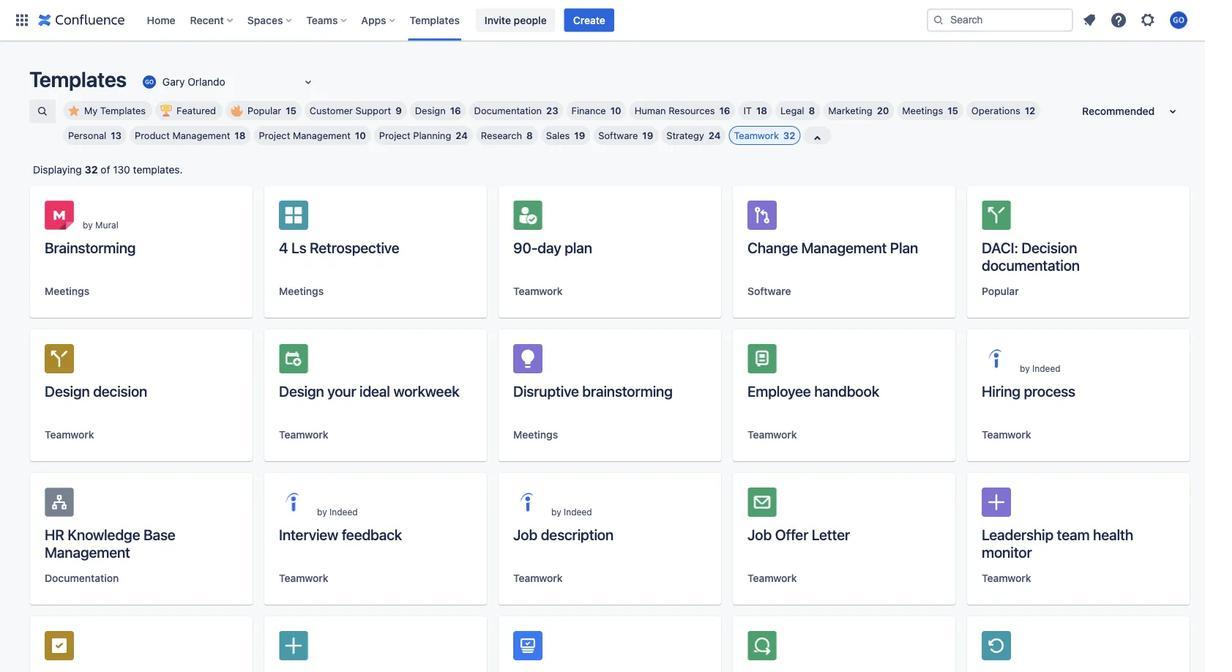 Task type: vqa. For each thing, say whether or not it's contained in the screenshot.
workweek
yes



Task type: describe. For each thing, give the bounding box(es) containing it.
12
[[1025, 105, 1036, 116]]

meetings button for 4 ls retrospective
[[279, 284, 324, 299]]

brainstorming
[[583, 382, 673, 400]]

2 16 from the left
[[720, 105, 731, 116]]

create
[[573, 14, 606, 26]]

change
[[748, 239, 798, 256]]

teamwork for job description
[[513, 572, 563, 585]]

1 horizontal spatial 10
[[611, 105, 622, 116]]

90-day plan
[[513, 239, 592, 256]]

teamwork for 90-day plan
[[513, 285, 563, 297]]

home link
[[142, 8, 180, 32]]

teamwork button for design your ideal workweek
[[279, 428, 329, 442]]

decision
[[1022, 239, 1078, 256]]

20
[[877, 105, 890, 116]]

research
[[481, 130, 522, 141]]

teams
[[306, 14, 338, 26]]

indeed for process
[[1033, 363, 1061, 374]]

settings icon image
[[1140, 11, 1157, 29]]

management inside the hr knowledge base management
[[45, 544, 130, 561]]

leadership team health monitor
[[982, 526, 1134, 561]]

plan
[[891, 239, 919, 256]]

your profile and preferences image
[[1171, 11, 1188, 29]]

spaces
[[247, 14, 283, 26]]

operations 12
[[972, 105, 1036, 116]]

my
[[84, 105, 98, 116]]

teamwork button for leadership team health monitor
[[982, 571, 1032, 586]]

brainstorming
[[45, 239, 136, 256]]

1 horizontal spatial popular
[[982, 285, 1019, 297]]

personal
[[68, 130, 106, 141]]

job for job offer letter
[[748, 526, 772, 543]]

documentation for documentation 23
[[474, 105, 542, 116]]

my templates
[[84, 105, 146, 116]]

by mural
[[83, 220, 118, 230]]

hr knowledge base management
[[45, 526, 176, 561]]

monitor
[[982, 544, 1032, 561]]

32 for teamwork
[[784, 130, 796, 141]]

ls
[[291, 239, 307, 256]]

team
[[1057, 526, 1090, 543]]

marketing
[[829, 105, 873, 116]]

recommended button
[[1074, 100, 1191, 123]]

project for project management 10
[[259, 130, 290, 141]]

by for hiring process
[[1020, 363, 1030, 374]]

job for job description
[[513, 526, 538, 543]]

job description
[[513, 526, 614, 543]]

teamwork for leadership team health monitor
[[982, 572, 1032, 585]]

invite
[[485, 14, 511, 26]]

teamwork button for employee handbook
[[748, 428, 797, 442]]

finance
[[572, 105, 606, 116]]

1 vertical spatial templates
[[29, 67, 127, 92]]

teamwork button for job offer letter
[[748, 571, 797, 586]]

teamwork for interview feedback
[[279, 572, 329, 585]]

0 vertical spatial 18
[[757, 105, 768, 116]]

documentation 23
[[474, 105, 559, 116]]

by indeed for feedback
[[317, 507, 358, 517]]

featured
[[177, 105, 216, 116]]

apps
[[361, 14, 386, 26]]

meetings button for disruptive brainstorming
[[513, 428, 558, 442]]

meetings for brainstorming
[[45, 285, 89, 297]]

32 for displaying
[[85, 164, 98, 176]]

project management 10
[[259, 130, 366, 141]]

documentation button
[[45, 571, 119, 586]]

sales
[[546, 130, 570, 141]]

teamwork for design your ideal workweek
[[279, 429, 329, 441]]

notification icon image
[[1081, 11, 1099, 29]]

open image
[[300, 73, 317, 91]]

4
[[279, 239, 288, 256]]

130
[[113, 164, 130, 176]]

star design decision image
[[218, 353, 235, 371]]

teamwork button for 90-day plan
[[513, 284, 563, 299]]

by indeed for description
[[552, 507, 592, 517]]

software 19
[[599, 130, 654, 141]]

operations
[[972, 105, 1021, 116]]

documentation
[[982, 256, 1080, 274]]

90-
[[513, 239, 538, 256]]

your
[[328, 382, 356, 400]]

design for design your ideal workweek
[[279, 382, 324, 400]]

gary orlando
[[163, 76, 225, 88]]

product
[[135, 130, 170, 141]]

teamwork for job offer letter
[[748, 572, 797, 585]]

appswitcher icon image
[[13, 11, 31, 29]]

design for design 16
[[415, 105, 446, 116]]

popular button
[[982, 284, 1019, 299]]

teamwork button for job description
[[513, 571, 563, 586]]

apps button
[[357, 8, 401, 32]]

1 15 from the left
[[286, 105, 297, 116]]

interview
[[279, 526, 339, 543]]

software button
[[748, 284, 791, 299]]

help icon image
[[1111, 11, 1128, 29]]

8 for legal 8
[[809, 105, 816, 116]]

share link image
[[194, 353, 212, 371]]

open search bar image
[[37, 105, 48, 117]]

disruptive
[[513, 382, 579, 400]]

plan
[[565, 239, 592, 256]]

teamwork button for design decision
[[45, 428, 94, 442]]

offer
[[776, 526, 809, 543]]

process
[[1024, 382, 1076, 400]]

2 15 from the left
[[948, 105, 959, 116]]

teamwork button for hiring process
[[982, 428, 1032, 442]]

13
[[111, 130, 122, 141]]

home
[[147, 14, 175, 26]]

daci:
[[982, 239, 1019, 256]]

create link
[[565, 8, 614, 32]]

displaying 32 of 130 templates.
[[33, 164, 183, 176]]

19 for software 19
[[643, 130, 654, 141]]

people
[[514, 14, 547, 26]]

mural
[[95, 220, 118, 230]]

customer support 9
[[310, 105, 402, 116]]

my templates button
[[63, 101, 152, 120]]

disruptive brainstorming
[[513, 382, 673, 400]]

templates.
[[133, 164, 183, 176]]

teamwork button for interview feedback
[[279, 571, 329, 586]]

letter
[[812, 526, 850, 543]]

employee
[[748, 382, 811, 400]]

indeed for description
[[564, 507, 592, 517]]



Task type: locate. For each thing, give the bounding box(es) containing it.
of
[[101, 164, 110, 176]]

product management 18
[[135, 130, 246, 141]]

32 left of
[[85, 164, 98, 176]]

indeed up process
[[1033, 363, 1061, 374]]

teamwork for design decision
[[45, 429, 94, 441]]

knowledge
[[68, 526, 140, 543]]

indeed up description
[[564, 507, 592, 517]]

software down finance 10
[[599, 130, 638, 141]]

1 vertical spatial 32
[[85, 164, 98, 176]]

hiring process
[[982, 382, 1076, 400]]

0 horizontal spatial design
[[45, 382, 90, 400]]

1 vertical spatial software
[[748, 285, 791, 297]]

teamwork button down monitor
[[982, 571, 1032, 586]]

by up the job description
[[552, 507, 562, 517]]

0 horizontal spatial 18
[[235, 130, 246, 141]]

popular down documentation
[[982, 285, 1019, 297]]

description
[[541, 526, 614, 543]]

23
[[547, 105, 559, 116]]

2 24 from the left
[[709, 130, 721, 141]]

1 vertical spatial documentation
[[45, 572, 119, 585]]

1 horizontal spatial 15
[[948, 105, 959, 116]]

0 vertical spatial software
[[599, 130, 638, 141]]

by
[[83, 220, 93, 230], [1020, 363, 1030, 374], [317, 507, 327, 517], [552, 507, 562, 517]]

by left 'mural'
[[83, 220, 93, 230]]

indeed up the interview feedback
[[330, 507, 358, 517]]

0 horizontal spatial 8
[[527, 130, 533, 141]]

invite people button
[[476, 8, 556, 32]]

meetings button down the brainstorming
[[45, 284, 89, 299]]

1 project from the left
[[259, 130, 290, 141]]

0 horizontal spatial 19
[[575, 130, 586, 141]]

0 horizontal spatial by indeed
[[317, 507, 358, 517]]

it 18
[[744, 105, 768, 116]]

by indeed for process
[[1020, 363, 1061, 374]]

0 horizontal spatial 15
[[286, 105, 297, 116]]

documentation for documentation
[[45, 572, 119, 585]]

it
[[744, 105, 752, 116]]

1 horizontal spatial by indeed
[[552, 507, 592, 517]]

teamwork button down "offer"
[[748, 571, 797, 586]]

teamwork down the job description
[[513, 572, 563, 585]]

change management plan
[[748, 239, 919, 256]]

2 horizontal spatial meetings button
[[513, 428, 558, 442]]

retrospective
[[310, 239, 400, 256]]

decision
[[93, 382, 147, 400]]

teamwork button down the job description
[[513, 571, 563, 586]]

1 horizontal spatial indeed
[[564, 507, 592, 517]]

documentation up research 8
[[474, 105, 542, 116]]

1 24 from the left
[[456, 130, 468, 141]]

teamwork down the hiring
[[982, 429, 1032, 441]]

design your ideal workweek
[[279, 382, 460, 400]]

employee handbook
[[748, 382, 880, 400]]

global element
[[9, 0, 924, 41]]

handbook
[[815, 382, 880, 400]]

meetings for disruptive brainstorming
[[513, 429, 558, 441]]

software down change
[[748, 285, 791, 297]]

indeed for feedback
[[330, 507, 358, 517]]

recent
[[190, 14, 224, 26]]

daci: decision documentation
[[982, 239, 1080, 274]]

teamwork button down your
[[279, 428, 329, 442]]

0 vertical spatial documentation
[[474, 105, 542, 116]]

feedback
[[342, 526, 402, 543]]

personal 13
[[68, 130, 122, 141]]

2 horizontal spatial by indeed
[[1020, 363, 1061, 374]]

indeed
[[1033, 363, 1061, 374], [330, 507, 358, 517], [564, 507, 592, 517]]

1 16 from the left
[[450, 105, 461, 116]]

project for project planning 24
[[379, 130, 411, 141]]

by indeed up process
[[1020, 363, 1061, 374]]

2 vertical spatial templates
[[100, 105, 146, 116]]

marketing 20
[[829, 105, 890, 116]]

1 vertical spatial 18
[[235, 130, 246, 141]]

job left description
[[513, 526, 538, 543]]

teamwork button
[[513, 284, 563, 299], [45, 428, 94, 442], [279, 428, 329, 442], [748, 428, 797, 442], [982, 428, 1032, 442], [279, 571, 329, 586], [513, 571, 563, 586], [748, 571, 797, 586], [982, 571, 1032, 586]]

0 horizontal spatial 16
[[450, 105, 461, 116]]

templates right apps "popup button"
[[410, 14, 460, 26]]

sales 19
[[546, 130, 586, 141]]

management down customer
[[293, 130, 351, 141]]

teamwork down it 18
[[734, 130, 779, 141]]

0 horizontal spatial meetings button
[[45, 284, 89, 299]]

1 horizontal spatial software
[[748, 285, 791, 297]]

1 vertical spatial 10
[[355, 130, 366, 141]]

0 horizontal spatial 24
[[456, 130, 468, 141]]

1 horizontal spatial 18
[[757, 105, 768, 116]]

displaying
[[33, 164, 82, 176]]

management for change
[[802, 239, 887, 256]]

meetings button for brainstorming
[[45, 284, 89, 299]]

0 horizontal spatial popular
[[248, 105, 281, 116]]

management
[[172, 130, 230, 141], [293, 130, 351, 141], [802, 239, 887, 256], [45, 544, 130, 561]]

base
[[143, 526, 176, 543]]

invite people
[[485, 14, 547, 26]]

1 horizontal spatial 8
[[809, 105, 816, 116]]

2 project from the left
[[379, 130, 411, 141]]

gary
[[163, 76, 185, 88]]

management down featured
[[172, 130, 230, 141]]

1 horizontal spatial project
[[379, 130, 411, 141]]

teamwork for employee handbook
[[748, 429, 797, 441]]

management for product
[[172, 130, 230, 141]]

19
[[575, 130, 586, 141], [643, 130, 654, 141]]

meetings
[[903, 105, 944, 116], [45, 285, 89, 297], [279, 285, 324, 297], [513, 429, 558, 441]]

24 right strategy
[[709, 130, 721, 141]]

templates inside global element
[[410, 14, 460, 26]]

8 right research in the top of the page
[[527, 130, 533, 141]]

finance 10
[[572, 105, 622, 116]]

teamwork down your
[[279, 429, 329, 441]]

job left "offer"
[[748, 526, 772, 543]]

0 horizontal spatial 10
[[355, 130, 366, 141]]

by for job description
[[552, 507, 562, 517]]

2 horizontal spatial indeed
[[1033, 363, 1061, 374]]

32 down 'legal'
[[784, 130, 796, 141]]

None text field
[[141, 75, 143, 89]]

10 down customer support 9 in the top left of the page
[[355, 130, 366, 141]]

0 horizontal spatial indeed
[[330, 507, 358, 517]]

teamwork button down day
[[513, 284, 563, 299]]

confluence image
[[38, 11, 125, 29], [38, 11, 125, 29]]

search image
[[933, 14, 945, 26]]

1 job from the left
[[513, 526, 538, 543]]

2 job from the left
[[748, 526, 772, 543]]

teamwork down "offer"
[[748, 572, 797, 585]]

by up interview
[[317, 507, 327, 517]]

1 horizontal spatial meetings button
[[279, 284, 324, 299]]

recommended
[[1083, 105, 1155, 117]]

templates inside button
[[100, 105, 146, 116]]

teamwork button down the hiring
[[982, 428, 1032, 442]]

teamwork button down design decision
[[45, 428, 94, 442]]

10 up software 19
[[611, 105, 622, 116]]

teamwork down monitor
[[982, 572, 1032, 585]]

4 ls retrospective
[[279, 239, 400, 256]]

templates
[[410, 14, 460, 26], [29, 67, 127, 92], [100, 105, 146, 116]]

1 horizontal spatial 32
[[784, 130, 796, 141]]

design 16
[[415, 105, 461, 116]]

meetings button down ls
[[279, 284, 324, 299]]

Search field
[[927, 8, 1074, 32]]

project
[[259, 130, 290, 141], [379, 130, 411, 141]]

human resources 16
[[635, 105, 731, 116]]

teamwork button down 'employee'
[[748, 428, 797, 442]]

16 left it
[[720, 105, 731, 116]]

health
[[1094, 526, 1134, 543]]

banner
[[0, 0, 1206, 41]]

support
[[356, 105, 391, 116]]

templates link
[[405, 8, 464, 32]]

ideal
[[360, 382, 390, 400]]

documentation
[[474, 105, 542, 116], [45, 572, 119, 585]]

1 horizontal spatial 16
[[720, 105, 731, 116]]

meetings button down disruptive
[[513, 428, 558, 442]]

teamwork down design decision
[[45, 429, 94, 441]]

design for design decision
[[45, 382, 90, 400]]

meetings 15
[[903, 105, 959, 116]]

1 19 from the left
[[575, 130, 586, 141]]

0 vertical spatial 32
[[784, 130, 796, 141]]

strategy 24
[[667, 130, 721, 141]]

hr
[[45, 526, 64, 543]]

management for project
[[293, 130, 351, 141]]

resources
[[669, 105, 715, 116]]

1 horizontal spatial 24
[[709, 130, 721, 141]]

design
[[415, 105, 446, 116], [45, 382, 90, 400], [279, 382, 324, 400]]

8 right 'legal'
[[809, 105, 816, 116]]

by indeed up description
[[552, 507, 592, 517]]

2 19 from the left
[[643, 130, 654, 141]]

0 horizontal spatial job
[[513, 526, 538, 543]]

project planning 24
[[379, 130, 468, 141]]

19 for sales 19
[[575, 130, 586, 141]]

teamwork 32
[[734, 130, 796, 141]]

popular up the project management 10
[[248, 105, 281, 116]]

design up planning
[[415, 105, 446, 116]]

teams button
[[302, 8, 353, 32]]

by for brainstorming
[[83, 220, 93, 230]]

1 vertical spatial 8
[[527, 130, 533, 141]]

design left your
[[279, 382, 324, 400]]

software
[[599, 130, 638, 141], [748, 285, 791, 297]]

0 vertical spatial 8
[[809, 105, 816, 116]]

1 horizontal spatial documentation
[[474, 105, 542, 116]]

18
[[757, 105, 768, 116], [235, 130, 246, 141]]

meetings down ls
[[279, 285, 324, 297]]

management left plan
[[802, 239, 887, 256]]

1 horizontal spatial job
[[748, 526, 772, 543]]

workweek
[[394, 382, 460, 400]]

0 horizontal spatial software
[[599, 130, 638, 141]]

19 down human
[[643, 130, 654, 141]]

meetings down disruptive
[[513, 429, 558, 441]]

2 horizontal spatial design
[[415, 105, 446, 116]]

16
[[450, 105, 461, 116], [720, 105, 731, 116]]

16 up planning
[[450, 105, 461, 116]]

hiring
[[982, 382, 1021, 400]]

design left the decision
[[45, 382, 90, 400]]

teamwork for hiring process
[[982, 429, 1032, 441]]

teamwork down 'employee'
[[748, 429, 797, 441]]

0 vertical spatial popular
[[248, 105, 281, 116]]

legal
[[781, 105, 805, 116]]

1 horizontal spatial design
[[279, 382, 324, 400]]

legal 8
[[781, 105, 816, 116]]

32
[[784, 130, 796, 141], [85, 164, 98, 176]]

by indeed up the interview feedback
[[317, 507, 358, 517]]

design decision
[[45, 382, 147, 400]]

0 vertical spatial 10
[[611, 105, 622, 116]]

teamwork button down interview
[[279, 571, 329, 586]]

meetings down the brainstorming
[[45, 285, 89, 297]]

templates up 13
[[100, 105, 146, 116]]

templates up the "my" on the top
[[29, 67, 127, 92]]

software for software 19
[[599, 130, 638, 141]]

by for interview feedback
[[317, 507, 327, 517]]

interview feedback
[[279, 526, 402, 543]]

banner containing home
[[0, 0, 1206, 41]]

24 right planning
[[456, 130, 468, 141]]

meetings for 4 ls retrospective
[[279, 285, 324, 297]]

19 right sales
[[575, 130, 586, 141]]

0 vertical spatial templates
[[410, 14, 460, 26]]

strategy
[[667, 130, 705, 141]]

popular
[[248, 105, 281, 116], [982, 285, 1019, 297]]

0 horizontal spatial documentation
[[45, 572, 119, 585]]

0 horizontal spatial 32
[[85, 164, 98, 176]]

research 8
[[481, 130, 533, 141]]

by up hiring process
[[1020, 363, 1030, 374]]

1 horizontal spatial 19
[[643, 130, 654, 141]]

software for software
[[748, 285, 791, 297]]

fewer categories image
[[809, 130, 827, 147]]

leadership
[[982, 526, 1054, 543]]

teamwork down day
[[513, 285, 563, 297]]

teamwork down interview
[[279, 572, 329, 585]]

management down knowledge
[[45, 544, 130, 561]]

0 horizontal spatial project
[[259, 130, 290, 141]]

documentation down the hr knowledge base management
[[45, 572, 119, 585]]

9
[[396, 105, 402, 116]]

15 left operations
[[948, 105, 959, 116]]

human
[[635, 105, 666, 116]]

1 vertical spatial popular
[[982, 285, 1019, 297]]

meetings right the 20
[[903, 105, 944, 116]]

recent button
[[186, 8, 239, 32]]

8 for research 8
[[527, 130, 533, 141]]

featured button
[[155, 101, 223, 120]]

15 up the project management 10
[[286, 105, 297, 116]]



